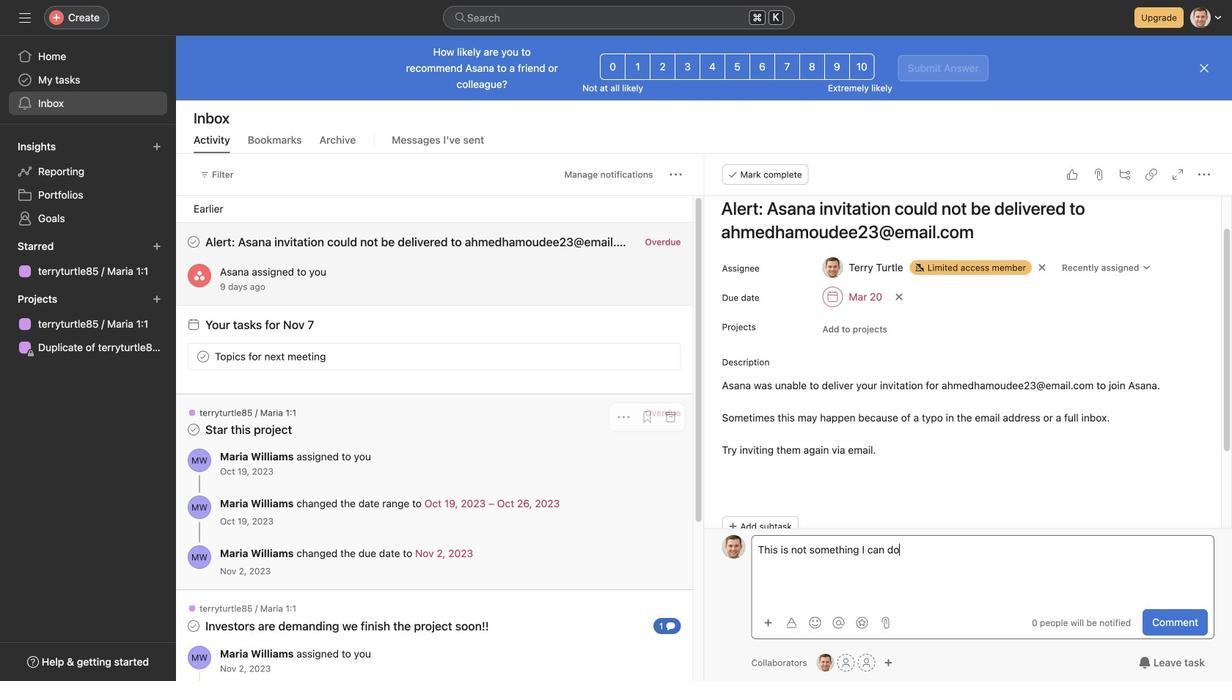 Task type: describe. For each thing, give the bounding box(es) containing it.
insights element
[[0, 134, 176, 233]]

at mention image
[[833, 617, 845, 629]]

starred element
[[0, 233, 176, 286]]

copy task link image
[[1146, 169, 1158, 180]]

more actions image
[[670, 169, 682, 180]]

archive notifications image
[[665, 412, 677, 423]]

projects element
[[0, 286, 176, 362]]

emoji image
[[810, 617, 821, 629]]

hide sidebar image
[[19, 12, 31, 23]]

Task Name text field
[[712, 191, 1204, 249]]

mark complete image
[[194, 348, 212, 366]]

formatting image
[[786, 617, 798, 629]]

archive notification image
[[665, 240, 677, 252]]

main content inside alert: asana invitation could not be delivered to ahmedhamoudee23@email.com dialog
[[705, 150, 1221, 639]]

0 horizontal spatial add or remove collaborators image
[[817, 654, 835, 672]]

Search tasks, projects, and more text field
[[443, 6, 795, 29]]

0 likes. click to like this task image
[[1067, 169, 1078, 180]]



Task type: vqa. For each thing, say whether or not it's contained in the screenshot.
in
no



Task type: locate. For each thing, give the bounding box(es) containing it.
option group
[[600, 54, 875, 80]]

clear due date image
[[895, 293, 904, 302]]

alert: asana invitation could not be delivered to ahmedhamoudee23@email.com dialog
[[705, 150, 1232, 682]]

leftcount image
[[666, 622, 675, 631]]

dismiss image
[[1199, 62, 1210, 74]]

new project or portfolio image
[[153, 295, 161, 304]]

attachments: add a file to this task, alert: asana invitation could not be delivered to ahmedhamoudee23@email.com image
[[1093, 169, 1105, 180]]

toolbar inside alert: asana invitation could not be delivered to ahmedhamoudee23@email.com dialog
[[758, 612, 896, 633]]

archive notifications image
[[665, 607, 677, 619]]

None field
[[443, 6, 795, 29]]

description document
[[706, 378, 1204, 459]]

add or remove collaborators image
[[817, 654, 835, 672], [884, 659, 893, 668]]

your tasks for nov 7, task element
[[205, 318, 314, 332]]

global element
[[0, 36, 176, 124]]

None radio
[[650, 54, 676, 80], [675, 54, 701, 80], [700, 54, 726, 80], [800, 54, 825, 80], [849, 54, 875, 80], [650, 54, 676, 80], [675, 54, 701, 80], [700, 54, 726, 80], [800, 54, 825, 80], [849, 54, 875, 80]]

add subtask image
[[1119, 169, 1131, 180]]

add or remove collaborators image down emoji image at the right bottom of page
[[817, 654, 835, 672]]

Mark complete checkbox
[[194, 348, 212, 366]]

open user profile image
[[188, 449, 211, 472], [722, 536, 746, 559], [188, 546, 211, 569], [188, 646, 211, 670]]

toolbar
[[758, 612, 896, 633]]

new insights image
[[153, 142, 161, 151]]

add to bookmarks image
[[642, 412, 653, 423]]

add items to starred image
[[153, 242, 161, 251]]

insert an object image
[[764, 619, 773, 628]]

1 horizontal spatial add or remove collaborators image
[[884, 659, 893, 668]]

appreciations image
[[856, 617, 868, 629]]

remove assignee image
[[1038, 263, 1047, 272]]

add or remove collaborators image down attach a file or paste an image
[[884, 659, 893, 668]]

more actions for this task image
[[1199, 169, 1210, 180]]

full screen image
[[1172, 169, 1184, 180]]

add to bookmarks image
[[642, 607, 653, 619]]

attach a file or paste an image image
[[880, 617, 892, 629]]

open user profile image
[[188, 496, 211, 519]]

main content
[[705, 150, 1221, 639]]

None radio
[[600, 54, 626, 80], [625, 54, 651, 80], [725, 54, 750, 80], [750, 54, 775, 80], [775, 54, 800, 80], [824, 54, 850, 80], [600, 54, 626, 80], [625, 54, 651, 80], [725, 54, 750, 80], [750, 54, 775, 80], [775, 54, 800, 80], [824, 54, 850, 80]]



